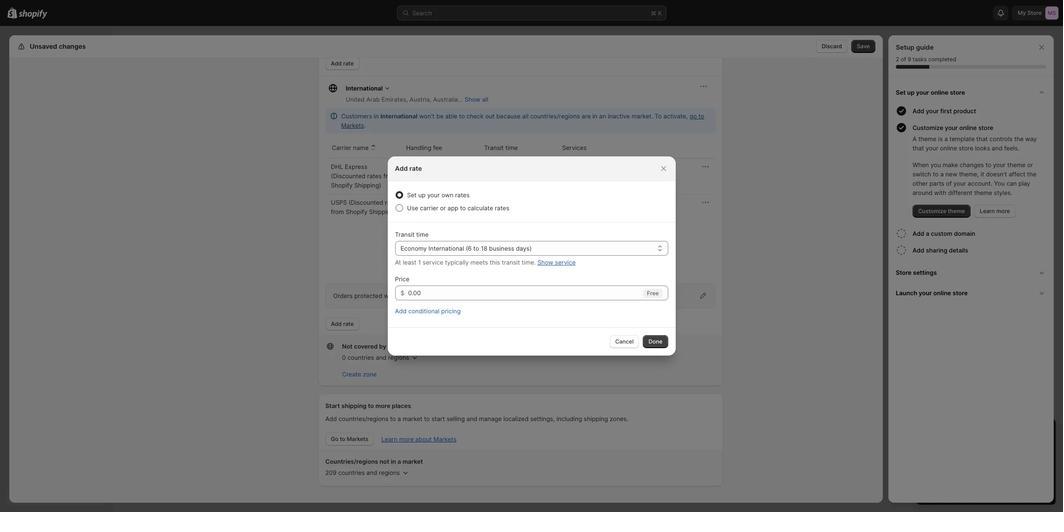 Task type: describe. For each thing, give the bounding box(es) containing it.
not
[[380, 458, 390, 466]]

typically
[[445, 259, 469, 266]]

feels.
[[1005, 145, 1020, 152]]

places
[[392, 403, 411, 410]]

1 vertical spatial more
[[376, 403, 391, 410]]

time inside add rate "dialog"
[[417, 231, 429, 238]]

add for "add a custom domain" "button"
[[913, 230, 925, 238]]

countries/regions not in a market
[[326, 458, 423, 466]]

new
[[946, 171, 958, 178]]

2 add rate button from the top
[[326, 318, 360, 331]]

your right launch
[[920, 290, 933, 297]]

store inside 'button'
[[979, 124, 994, 132]]

united arab emirates, austria, australia... show all
[[346, 96, 489, 103]]

settings dialog
[[9, 0, 884, 513]]

1
[[419, 259, 421, 266]]

a
[[913, 135, 917, 143]]

styles.
[[995, 189, 1013, 197]]

1 add rate button from the top
[[326, 57, 360, 70]]

dhl
[[331, 163, 343, 171]]

transit time inside settings dialog
[[485, 144, 518, 152]]

regions for 0 countries and regions
[[388, 354, 410, 362]]

custom inside "button"
[[932, 230, 953, 238]]

9
[[908, 56, 912, 63]]

won't
[[420, 112, 435, 120]]

international down "priority mail express international" on the right of the page
[[598, 268, 634, 275]]

a for countries/regions not in a market
[[398, 458, 401, 466]]

markets for go to markets
[[347, 436, 369, 443]]

time.
[[522, 259, 536, 266]]

meets
[[471, 259, 488, 266]]

2 horizontal spatial in
[[593, 112, 598, 120]]

calculated
[[485, 199, 515, 206]]

international inside the first class package international
[[563, 225, 598, 232]]

play
[[1019, 180, 1031, 187]]

not covered by your shipping zones
[[342, 343, 447, 350]]

theme down the different
[[949, 208, 966, 215]]

add countries/regions to a market to start selling and manage localized settings, including shipping zones.
[[326, 416, 629, 423]]

a for a theme is a template that controls the way that your online store looks and feels.
[[945, 135, 949, 143]]

customize for customize your online store
[[913, 124, 944, 132]]

customize your online store element
[[895, 134, 1051, 218]]

covered
[[354, 343, 378, 350]]

transit time inside add rate "dialog"
[[395, 231, 429, 238]]

done button
[[643, 336, 669, 349]]

0 countries and regions button
[[342, 351, 420, 364]]

(value-
[[421, 292, 442, 300]]

customize for customize theme
[[919, 208, 947, 215]]

is
[[939, 135, 944, 143]]

product
[[954, 107, 977, 115]]

add for "add sharing details" button
[[913, 247, 925, 254]]

settings,
[[531, 416, 555, 423]]

your inside add rate "dialog"
[[428, 192, 440, 199]]

changes inside settings dialog
[[59, 42, 86, 50]]

mark add a custom domain as done image
[[897, 228, 908, 239]]

save button
[[852, 40, 876, 53]]

and inside a theme is a template that controls the way that your online store looks and feels.
[[993, 145, 1003, 152]]

priority mail international
[[563, 268, 634, 275]]

handling fee
[[406, 144, 443, 152]]

customize theme link
[[913, 205, 971, 218]]

your up the different
[[954, 180, 967, 187]]

set up your online store button
[[893, 82, 1051, 103]]

when you make changes to your theme or switch to a new theme, it doesn't affect the other parts of your account. you can play around with different theme styles.
[[913, 161, 1037, 197]]

international inside 'status'
[[381, 112, 418, 120]]

days)
[[516, 245, 532, 252]]

your inside settings dialog
[[388, 343, 401, 350]]

you
[[931, 161, 942, 169]]

to inside go to markets
[[699, 112, 705, 120]]

customize your online store
[[913, 124, 994, 132]]

store settings
[[897, 269, 938, 277]]

fee
[[433, 144, 443, 152]]

completed
[[929, 56, 957, 63]]

with inside when you make changes to your theme or switch to a new theme, it doesn't affect the other parts of your account. you can play around with different theme styles.
[[935, 189, 947, 197]]

cancel
[[616, 338, 634, 345]]

209 countries and regions
[[326, 469, 400, 477]]

international inside add rate "dialog"
[[429, 245, 464, 252]]

2 of 9 tasks completed
[[897, 56, 957, 63]]

sharing
[[927, 247, 948, 254]]

countries/regions inside 'status'
[[531, 112, 581, 120]]

business
[[490, 245, 515, 252]]

shopify image
[[19, 10, 48, 19]]

learn more link
[[975, 205, 1016, 218]]

and down countries/regions not in a market
[[367, 469, 377, 477]]

rates inside usps (discounted rates from shopify shipping)
[[385, 199, 400, 206]]

and down by
[[376, 354, 387, 362]]

transit inside add rate "dialog"
[[395, 231, 415, 238]]

carrier
[[420, 205, 439, 212]]

services
[[563, 144, 587, 152]]

up for set up your online store
[[908, 89, 915, 96]]

start shipping to more places
[[326, 403, 411, 410]]

shopify inside usps (discounted rates from shopify shipping)
[[346, 208, 368, 216]]

parts
[[930, 180, 945, 187]]

around
[[913, 189, 933, 197]]

shipping) inside usps (discounted rates from shopify shipping)
[[369, 208, 397, 216]]

0 horizontal spatial in
[[374, 112, 379, 120]]

customize your online store button
[[913, 119, 1051, 134]]

localized
[[504, 416, 529, 423]]

name
[[353, 144, 369, 152]]

store inside a theme is a template that controls the way that your online store looks and feels.
[[960, 145, 974, 152]]

store inside button
[[953, 290, 969, 297]]

priority for priority mail international
[[563, 268, 583, 275]]

add conditional pricing
[[395, 308, 461, 315]]

at
[[395, 259, 401, 266]]

setup guide dialog
[[889, 35, 1055, 503]]

search
[[413, 9, 432, 17]]

(6
[[466, 245, 472, 252]]

more for learn more about markets
[[399, 436, 414, 443]]

2 service from the left
[[555, 259, 576, 266]]

based)
[[442, 292, 463, 300]]

rate for second add rate 'button' from the top of the settings dialog
[[343, 321, 354, 328]]

0 horizontal spatial that
[[913, 145, 925, 152]]

theme up affect
[[1008, 161, 1026, 169]]

orders
[[334, 292, 353, 300]]

learn more about markets link
[[382, 436, 457, 443]]

details
[[950, 247, 969, 254]]

add for 1st add rate 'button'
[[331, 60, 342, 67]]

or inside when you make changes to your theme or switch to a new theme, it doesn't affect the other parts of your account. you can play around with different theme styles.
[[1028, 161, 1034, 169]]

theme down the account.
[[975, 189, 993, 197]]

express inside the dhl express (discounted rates from shopify shipping)
[[345, 163, 368, 171]]

add for second add rate 'button' from the top of the settings dialog
[[331, 321, 342, 328]]

theme inside a theme is a template that controls the way that your online store looks and feels.
[[919, 135, 937, 143]]

and right "selling"
[[467, 416, 478, 423]]

set for set up your online store
[[897, 89, 906, 96]]

transit
[[502, 259, 520, 266]]

rate inside "dialog"
[[410, 165, 422, 172]]

0 vertical spatial that
[[977, 135, 989, 143]]

markets right about
[[434, 436, 457, 443]]

economy international (6 to 18 business days)
[[401, 245, 532, 252]]

a inside "button"
[[927, 230, 930, 238]]

carrier
[[332, 144, 352, 152]]

emirates,
[[382, 96, 408, 103]]

add rate dialog
[[0, 157, 1064, 356]]

⌘
[[651, 9, 657, 17]]

theme,
[[960, 171, 980, 178]]

Price text field
[[408, 286, 642, 301]]

are
[[582, 112, 591, 120]]

by
[[379, 343, 387, 350]]

cancel button
[[610, 336, 640, 349]]

launch your online store
[[897, 290, 969, 297]]

status inside settings dialog
[[326, 108, 716, 134]]

— for dhl express (discounted rates from shopify shipping)
[[406, 163, 413, 171]]

add your first product
[[913, 107, 977, 115]]

your inside 'button'
[[946, 124, 959, 132]]

2
[[897, 56, 900, 63]]

setup
[[897, 43, 915, 51]]

mail for express
[[585, 242, 596, 249]]

up for set up your own rates
[[419, 192, 426, 199]]

add rate for second add rate 'button' from the top of the settings dialog
[[331, 321, 354, 328]]

1 vertical spatial countries/regions
[[339, 416, 389, 423]]

market for to
[[403, 416, 423, 423]]

discard button
[[817, 40, 848, 53]]

selling
[[447, 416, 465, 423]]

go to markets
[[331, 436, 369, 443]]



Task type: vqa. For each thing, say whether or not it's contained in the screenshot.
the bottommost day
no



Task type: locate. For each thing, give the bounding box(es) containing it.
0 vertical spatial express
[[345, 163, 368, 171]]

(discounted down the dhl express (discounted rates from shopify shipping)
[[349, 199, 383, 206]]

1 horizontal spatial with
[[935, 189, 947, 197]]

1 horizontal spatial that
[[977, 135, 989, 143]]

more left places
[[376, 403, 391, 410]]

(discounted down the dhl
[[331, 172, 366, 180]]

more left about
[[399, 436, 414, 443]]

store down template
[[960, 145, 974, 152]]

countries
[[348, 354, 374, 362], [339, 469, 365, 477]]

rates up use carrier or app to calculate rates
[[456, 192, 470, 199]]

add rate down handling
[[395, 165, 422, 172]]

from inside the dhl express (discounted rates from shopify shipping)
[[384, 172, 397, 180]]

first class package international
[[563, 216, 619, 232]]

1 horizontal spatial changes
[[961, 161, 985, 169]]

launch
[[897, 290, 918, 297]]

add inside "button"
[[913, 230, 925, 238]]

custom up add sharing details at the top of page
[[932, 230, 953, 238]]

zone
[[363, 371, 377, 378]]

shipping) inside the dhl express (discounted rates from shopify shipping)
[[355, 182, 382, 189]]

1 market from the top
[[403, 416, 423, 423]]

0 horizontal spatial learn
[[382, 436, 398, 443]]

your right by
[[388, 343, 401, 350]]

1 vertical spatial mail
[[585, 268, 596, 275]]

0 vertical spatial priority
[[563, 242, 583, 249]]

your down 'is'
[[927, 145, 939, 152]]

add sharing details button
[[913, 242, 1051, 259]]

international up the "typically" on the left bottom
[[429, 245, 464, 252]]

—
[[406, 163, 413, 171], [406, 199, 413, 206]]

market for in
[[403, 458, 423, 466]]

1 vertical spatial from
[[331, 208, 344, 216]]

0 vertical spatial of
[[902, 56, 907, 63]]

rate for 1st add rate 'button'
[[343, 60, 354, 67]]

with down parts
[[935, 189, 947, 197]]

1 vertical spatial priority
[[563, 268, 583, 275]]

go
[[690, 112, 697, 120]]

start
[[326, 403, 340, 410]]

.
[[364, 122, 366, 129]]

0 horizontal spatial show
[[465, 96, 481, 103]]

0 horizontal spatial service
[[423, 259, 444, 266]]

add rate button up united
[[326, 57, 360, 70]]

show inside add rate "dialog"
[[538, 259, 554, 266]]

show inside settings dialog
[[465, 96, 481, 103]]

markets inside go to markets
[[341, 122, 364, 129]]

1 vertical spatial shopify
[[346, 208, 368, 216]]

shipping left zones
[[403, 343, 428, 350]]

1 vertical spatial transit
[[395, 231, 415, 238]]

0 horizontal spatial changes
[[59, 42, 86, 50]]

use carrier or app to calculate rates
[[407, 205, 510, 212]]

regions inside 0 countries and regions button
[[388, 354, 410, 362]]

0 vertical spatial with
[[935, 189, 947, 197]]

express right the dhl
[[345, 163, 368, 171]]

learn up "add a custom domain" "button"
[[981, 208, 996, 215]]

a inside when you make changes to your theme or switch to a new theme, it doesn't affect the other parts of your account. you can play around with different theme styles.
[[941, 171, 945, 178]]

when
[[913, 161, 930, 169]]

austria,
[[410, 96, 432, 103]]

customize inside 'button'
[[913, 124, 944, 132]]

2 — from the top
[[406, 199, 413, 206]]

0 horizontal spatial up
[[419, 192, 426, 199]]

0 horizontal spatial transit
[[395, 231, 415, 238]]

add rate for 1st add rate 'button'
[[331, 60, 354, 67]]

0 horizontal spatial shipping
[[342, 403, 367, 410]]

k
[[659, 9, 663, 17]]

package
[[594, 216, 619, 223]]

store settings button
[[893, 263, 1051, 283]]

from down usps
[[331, 208, 344, 216]]

of
[[902, 56, 907, 63], [947, 180, 953, 187]]

2 mail from the top
[[585, 268, 596, 275]]

class
[[577, 216, 592, 223]]

1 vertical spatial time
[[417, 231, 429, 238]]

countries/regions left are on the top
[[531, 112, 581, 120]]

or left app
[[440, 205, 446, 212]]

usps (discounted rates from shopify shipping)
[[331, 199, 400, 216]]

other
[[913, 180, 929, 187]]

mail for international
[[585, 268, 596, 275]]

1 mail from the top
[[585, 242, 596, 249]]

shipping) left the use at the top left
[[369, 208, 397, 216]]

to
[[655, 112, 662, 120]]

express down package
[[598, 242, 621, 249]]

with left $ at the bottom of page
[[384, 292, 396, 300]]

1 horizontal spatial up
[[908, 89, 915, 96]]

australia...
[[433, 96, 463, 103]]

add rate up united
[[331, 60, 354, 67]]

countries for 0
[[348, 354, 374, 362]]

mark add sharing details as done image
[[897, 245, 908, 256]]

service
[[423, 259, 444, 266], [555, 259, 576, 266]]

and down controls
[[993, 145, 1003, 152]]

0 horizontal spatial or
[[440, 205, 446, 212]]

set down 2
[[897, 89, 906, 96]]

1 — from the top
[[406, 163, 413, 171]]

shopify inside the dhl express (discounted rates from shopify shipping)
[[331, 182, 353, 189]]

2 horizontal spatial shipping
[[584, 416, 609, 423]]

1 vertical spatial set
[[407, 192, 417, 199]]

your up add your first product
[[917, 89, 930, 96]]

1 vertical spatial all
[[523, 112, 529, 120]]

2 vertical spatial shipping
[[584, 416, 609, 423]]

it
[[981, 171, 985, 178]]

0 vertical spatial shipping
[[403, 343, 428, 350]]

(discounted inside the dhl express (discounted rates from shopify shipping)
[[331, 172, 366, 180]]

rates right calculate
[[495, 205, 510, 212]]

0 horizontal spatial more
[[376, 403, 391, 410]]

your up carrier
[[428, 192, 440, 199]]

custom inside settings dialog
[[398, 292, 420, 300]]

0 horizontal spatial all
[[483, 96, 489, 103]]

time up economy
[[417, 231, 429, 238]]

0 vertical spatial shipping)
[[355, 182, 382, 189]]

add for add conditional pricing button
[[395, 308, 407, 315]]

1 priority from the top
[[563, 242, 583, 249]]

arab
[[367, 96, 380, 103]]

1 horizontal spatial all
[[523, 112, 529, 120]]

affect
[[1010, 171, 1026, 178]]

your up doesn't
[[994, 161, 1007, 169]]

create zone button
[[337, 368, 383, 381]]

more down styles.
[[997, 208, 1011, 215]]

international
[[381, 112, 418, 120], [563, 225, 598, 232], [429, 245, 464, 252], [563, 251, 598, 258], [598, 268, 634, 275]]

countries down covered at the left
[[348, 354, 374, 362]]

1 horizontal spatial or
[[1028, 161, 1034, 169]]

to
[[459, 112, 465, 120], [699, 112, 705, 120], [986, 161, 992, 169], [934, 171, 939, 178], [460, 205, 466, 212], [474, 245, 480, 252], [368, 403, 374, 410], [390, 416, 396, 423], [424, 416, 430, 423], [340, 436, 346, 443]]

mail inside "priority mail express international"
[[585, 242, 596, 249]]

in left an
[[593, 112, 598, 120]]

a right 'is'
[[945, 135, 949, 143]]

priority inside "priority mail express international"
[[563, 242, 583, 249]]

in right "not"
[[391, 458, 396, 466]]

store
[[951, 89, 966, 96], [979, 124, 994, 132], [960, 145, 974, 152], [953, 290, 969, 297]]

online inside a theme is a template that controls the way that your online store looks and feels.
[[941, 145, 958, 152]]

learn inside 'link'
[[981, 208, 996, 215]]

express inside "priority mail express international"
[[598, 242, 621, 249]]

(discounted inside usps (discounted rates from shopify shipping)
[[349, 199, 383, 206]]

1 vertical spatial show
[[538, 259, 554, 266]]

conditional
[[409, 308, 440, 315]]

not
[[342, 343, 353, 350]]

changes right unsaved
[[59, 42, 86, 50]]

zones
[[429, 343, 447, 350]]

zones.
[[610, 416, 629, 423]]

or inside add rate "dialog"
[[440, 205, 446, 212]]

customize down "around"
[[919, 208, 947, 215]]

of down new
[[947, 180, 953, 187]]

all up out
[[483, 96, 489, 103]]

transit up economy
[[395, 231, 415, 238]]

learn inside settings dialog
[[382, 436, 398, 443]]

0 vertical spatial add rate
[[331, 60, 354, 67]]

with inside settings dialog
[[384, 292, 396, 300]]

2 horizontal spatial more
[[997, 208, 1011, 215]]

that up looks on the right
[[977, 135, 989, 143]]

go to markets link
[[326, 433, 374, 446]]

1 vertical spatial with
[[384, 292, 396, 300]]

status
[[326, 108, 716, 134]]

online inside button
[[934, 290, 952, 297]]

2 vertical spatial rate
[[343, 321, 354, 328]]

learn for learn more about markets
[[382, 436, 398, 443]]

0 vertical spatial rate
[[343, 60, 354, 67]]

0 horizontal spatial countries/regions
[[339, 416, 389, 423]]

mail down the first class package international
[[585, 242, 596, 249]]

store up product
[[951, 89, 966, 96]]

transit time down because
[[485, 144, 518, 152]]

shipping right start
[[342, 403, 367, 410]]

countries/regions
[[326, 458, 378, 466]]

0 vertical spatial show
[[465, 96, 481, 103]]

rate down handling
[[410, 165, 422, 172]]

the inside a theme is a template that controls the way that your online store looks and feels.
[[1015, 135, 1024, 143]]

learn for learn more
[[981, 208, 996, 215]]

1 vertical spatial add rate button
[[326, 318, 360, 331]]

transit inside settings dialog
[[485, 144, 504, 152]]

or
[[1028, 161, 1034, 169], [440, 205, 446, 212]]

1 vertical spatial learn
[[382, 436, 398, 443]]

⌘ k
[[651, 9, 663, 17]]

regions for 209 countries and regions
[[379, 469, 400, 477]]

all inside 'status'
[[523, 112, 529, 120]]

transit down out
[[485, 144, 504, 152]]

carrier name
[[332, 144, 369, 152]]

set up your own rates
[[407, 192, 470, 199]]

international inside "priority mail express international"
[[563, 251, 598, 258]]

save
[[858, 43, 871, 50]]

set inside add rate "dialog"
[[407, 192, 417, 199]]

1 horizontal spatial in
[[391, 458, 396, 466]]

1 horizontal spatial time
[[506, 144, 518, 152]]

a left new
[[941, 171, 945, 178]]

0 horizontal spatial custom
[[398, 292, 420, 300]]

use
[[407, 205, 419, 212]]

your left first
[[927, 107, 940, 115]]

shopify down usps
[[346, 208, 368, 216]]

priority down show service "button"
[[563, 268, 583, 275]]

1 horizontal spatial set
[[897, 89, 906, 96]]

international down class
[[563, 225, 598, 232]]

add for add your first product button
[[913, 107, 925, 115]]

time down go to markets link
[[506, 144, 518, 152]]

a for add countries/regions to a market to start selling and manage localized settings, including shipping zones.
[[398, 416, 401, 423]]

inactive
[[608, 112, 630, 120]]

1 vertical spatial the
[[1028, 171, 1037, 178]]

online inside 'button'
[[960, 124, 978, 132]]

1 vertical spatial regions
[[379, 469, 400, 477]]

countries/regions down start shipping to more places
[[339, 416, 389, 423]]

express
[[345, 163, 368, 171], [598, 242, 621, 249]]

0
[[342, 354, 346, 362]]

1 vertical spatial express
[[598, 242, 621, 249]]

your up template
[[946, 124, 959, 132]]

transit time up economy
[[395, 231, 429, 238]]

shopify up usps
[[331, 182, 353, 189]]

priority for priority mail express international
[[563, 242, 583, 249]]

up inside add rate "dialog"
[[419, 192, 426, 199]]

1 vertical spatial of
[[947, 180, 953, 187]]

shipping
[[403, 343, 428, 350], [342, 403, 367, 410], [584, 416, 609, 423]]

1 horizontal spatial of
[[947, 180, 953, 187]]

be
[[437, 112, 444, 120]]

market down learn more about markets
[[403, 458, 423, 466]]

1 vertical spatial customize
[[919, 208, 947, 215]]

online inside "button"
[[931, 89, 949, 96]]

a inside a theme is a template that controls the way that your online store looks and feels.
[[945, 135, 949, 143]]

doesn't
[[987, 171, 1008, 178]]

markets
[[341, 122, 364, 129], [347, 436, 369, 443], [434, 436, 457, 443]]

changes inside when you make changes to your theme or switch to a new theme, it doesn't affect the other parts of your account. you can play around with different theme styles.
[[961, 161, 985, 169]]

set for set up your own rates
[[407, 192, 417, 199]]

international down emirates,
[[381, 112, 418, 120]]

0 vertical spatial regions
[[388, 354, 410, 362]]

2 vertical spatial add rate
[[331, 321, 354, 328]]

1 vertical spatial up
[[419, 192, 426, 199]]

priority up show service "button"
[[563, 242, 583, 249]]

online up add your first product
[[931, 89, 949, 96]]

0 horizontal spatial with
[[384, 292, 396, 300]]

1 vertical spatial that
[[913, 145, 925, 152]]

store inside "button"
[[951, 89, 966, 96]]

because
[[497, 112, 521, 120]]

0 vertical spatial up
[[908, 89, 915, 96]]

all
[[483, 96, 489, 103], [523, 112, 529, 120]]

the up feels.
[[1015, 135, 1024, 143]]

that down a
[[913, 145, 925, 152]]

show right time.
[[538, 259, 554, 266]]

add rate
[[331, 60, 354, 67], [395, 165, 422, 172], [331, 321, 354, 328]]

0 vertical spatial mail
[[585, 242, 596, 249]]

countries for 209
[[339, 469, 365, 477]]

your inside a theme is a template that controls the way that your online store looks and feels.
[[927, 145, 939, 152]]

settings
[[914, 269, 938, 277]]

an
[[600, 112, 607, 120]]

customers in international won't be able to check out because all countries/regions are in an inactive market. to activate,
[[341, 112, 690, 120]]

time inside settings dialog
[[506, 144, 518, 152]]

price
[[395, 276, 410, 283]]

status containing customers in
[[326, 108, 716, 134]]

2 market from the top
[[403, 458, 423, 466]]

0 vertical spatial shopify
[[331, 182, 353, 189]]

1 horizontal spatial shipping
[[403, 343, 428, 350]]

1 horizontal spatial service
[[555, 259, 576, 266]]

market down places
[[403, 416, 423, 423]]

— for usps (discounted rates from shopify shipping)
[[406, 199, 413, 206]]

store down store settings button
[[953, 290, 969, 297]]

1 vertical spatial rate
[[410, 165, 422, 172]]

0 vertical spatial transit
[[485, 144, 504, 152]]

1 vertical spatial transit time
[[395, 231, 429, 238]]

1 vertical spatial countries
[[339, 469, 365, 477]]

show all button
[[459, 93, 494, 106]]

0 horizontal spatial transit time
[[395, 231, 429, 238]]

1 vertical spatial (discounted
[[349, 199, 383, 206]]

regions inside 209 countries and regions button
[[379, 469, 400, 477]]

pricing
[[442, 308, 461, 315]]

your trial just started element
[[917, 444, 1057, 505]]

markets for go to markets
[[341, 122, 364, 129]]

1 horizontal spatial countries/regions
[[531, 112, 581, 120]]

209 countries and regions button
[[326, 467, 410, 480]]

rates inside the dhl express (discounted rates from shopify shipping)
[[367, 172, 382, 180]]

up up carrier
[[419, 192, 426, 199]]

or up play
[[1028, 161, 1034, 169]]

1 service from the left
[[423, 259, 444, 266]]

that
[[977, 135, 989, 143], [913, 145, 925, 152]]

0 vertical spatial countries
[[348, 354, 374, 362]]

show up 'check'
[[465, 96, 481, 103]]

2 priority from the top
[[563, 268, 583, 275]]

custom
[[932, 230, 953, 238], [398, 292, 420, 300]]

controls
[[990, 135, 1013, 143]]

countries down countries/regions on the left bottom
[[339, 469, 365, 477]]

set inside "button"
[[897, 89, 906, 96]]

0 vertical spatial time
[[506, 144, 518, 152]]

1 vertical spatial —
[[406, 199, 413, 206]]

0 vertical spatial the
[[1015, 135, 1024, 143]]

1 horizontal spatial express
[[598, 242, 621, 249]]

online
[[931, 89, 949, 96], [960, 124, 978, 132], [941, 145, 958, 152], [934, 290, 952, 297]]

a down places
[[398, 416, 401, 423]]

activate,
[[664, 112, 688, 120]]

custom down price in the bottom left of the page
[[398, 292, 420, 300]]

markets right go
[[347, 436, 369, 443]]

make
[[943, 161, 959, 169]]

0 vertical spatial all
[[483, 96, 489, 103]]

of inside when you make changes to your theme or switch to a new theme, it doesn't affect the other parts of your account. you can play around with different theme styles.
[[947, 180, 953, 187]]

markets down customers
[[341, 122, 364, 129]]

you
[[995, 180, 1006, 187]]

theme right a
[[919, 135, 937, 143]]

manage
[[479, 416, 502, 423]]

rate up united
[[343, 60, 354, 67]]

a right "not"
[[398, 458, 401, 466]]

a theme is a template that controls the way that your online store looks and feels.
[[913, 135, 1038, 152]]

add rate up not
[[331, 321, 354, 328]]

more inside 'link'
[[997, 208, 1011, 215]]

0 vertical spatial —
[[406, 163, 413, 171]]

0 vertical spatial countries/regions
[[531, 112, 581, 120]]

1 vertical spatial shipping
[[342, 403, 367, 410]]

set up the use at the top left
[[407, 192, 417, 199]]

add rate inside "dialog"
[[395, 165, 422, 172]]

economy
[[401, 245, 427, 252]]

0 horizontal spatial from
[[331, 208, 344, 216]]

more for learn more
[[997, 208, 1011, 215]]

market.
[[632, 112, 654, 120]]

1 horizontal spatial the
[[1028, 171, 1037, 178]]

go
[[331, 436, 339, 443]]

customize theme
[[919, 208, 966, 215]]

0 vertical spatial (discounted
[[331, 172, 366, 180]]

— left carrier
[[406, 199, 413, 206]]

regions down "not"
[[379, 469, 400, 477]]

1 horizontal spatial transit time
[[485, 144, 518, 152]]

a up sharing
[[927, 230, 930, 238]]

0 vertical spatial set
[[897, 89, 906, 96]]

up inside "button"
[[908, 89, 915, 96]]

regions down the not covered by your shipping zones
[[388, 354, 410, 362]]

0 vertical spatial customize
[[913, 124, 944, 132]]

online down settings
[[934, 290, 952, 297]]

rates down name
[[367, 172, 382, 180]]

your inside "button"
[[917, 89, 930, 96]]

1 horizontal spatial transit
[[485, 144, 504, 152]]

tasks
[[914, 56, 928, 63]]

done
[[649, 338, 663, 345]]

1 horizontal spatial custom
[[932, 230, 953, 238]]

from inside usps (discounted rates from shopify shipping)
[[331, 208, 344, 216]]

0 horizontal spatial set
[[407, 192, 417, 199]]

1 horizontal spatial learn
[[981, 208, 996, 215]]

the inside when you make changes to your theme or switch to a new theme, it doesn't affect the other parts of your account. you can play around with different theme styles.
[[1028, 171, 1037, 178]]

transit
[[485, 144, 504, 152], [395, 231, 415, 238]]

add a custom domain
[[913, 230, 976, 238]]

add rate button up not
[[326, 318, 360, 331]]

1 vertical spatial market
[[403, 458, 423, 466]]

1 vertical spatial changes
[[961, 161, 985, 169]]

can
[[1007, 180, 1018, 187]]

check
[[467, 112, 484, 120]]

online down 'is'
[[941, 145, 958, 152]]

0 vertical spatial changes
[[59, 42, 86, 50]]

rate up not
[[343, 321, 354, 328]]

in down arab
[[374, 112, 379, 120]]

0 vertical spatial transit time
[[485, 144, 518, 152]]

able
[[446, 112, 458, 120]]

from up usps (discounted rates from shopify shipping)
[[384, 172, 397, 180]]

shipping) up usps (discounted rates from shopify shipping)
[[355, 182, 382, 189]]

0 horizontal spatial express
[[345, 163, 368, 171]]

own
[[442, 192, 454, 199]]

0 vertical spatial from
[[384, 172, 397, 180]]

all right because
[[523, 112, 529, 120]]



